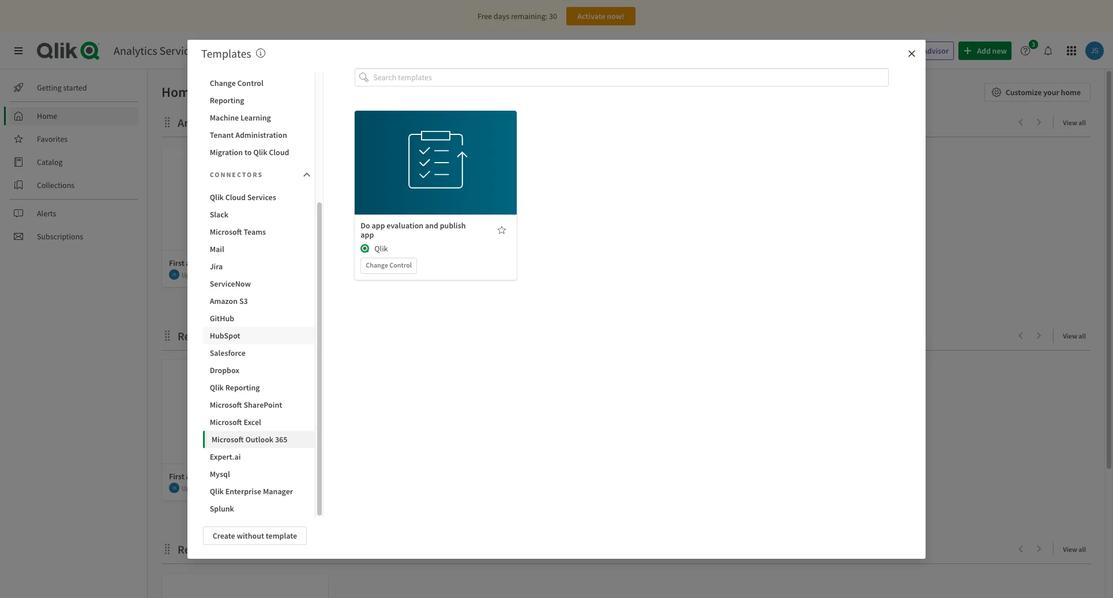 Task type: locate. For each thing, give the bounding box(es) containing it.
1 all from the top
[[1079, 118, 1086, 127]]

2 jacob simon element from the top
[[169, 483, 179, 493]]

0 horizontal spatial template
[[266, 530, 297, 541]]

0 vertical spatial control
[[237, 78, 263, 88]]

recently used
[[178, 329, 247, 343]]

templates are pre-built automations that help you automate common business workflows. get started by selecting one of the pre-built templates or choose the blank canvas to build an automation from scratch. tooltip
[[256, 46, 265, 60]]

use template
[[413, 145, 459, 155]]

microsoft for microsoft sharepoint
[[210, 399, 242, 410]]

1 view all link from the top
[[1063, 115, 1091, 129]]

10 for recently
[[208, 484, 215, 492]]

services up slack button
[[247, 192, 276, 202]]

1 updated 10 minutes ago from the top
[[182, 270, 252, 279]]

reporting
[[210, 95, 244, 105], [225, 382, 260, 393]]

change down the qlik image
[[366, 261, 388, 269]]

2 minutes from the top
[[216, 484, 240, 492]]

migration to qlik cloud
[[210, 147, 289, 157]]

10 down mail in the top of the page
[[208, 270, 215, 279]]

1 vertical spatial updated
[[182, 484, 207, 492]]

2 vertical spatial view all
[[1063, 545, 1086, 554]]

2 view from the top
[[1063, 332, 1078, 340]]

2 vertical spatial all
[[1079, 545, 1086, 554]]

microsoft inside button
[[210, 399, 242, 410]]

machine learning
[[210, 112, 271, 123]]

template right without
[[266, 530, 297, 541]]

change down templates
[[210, 78, 236, 88]]

move collection image left the 'machine'
[[162, 116, 173, 128]]

0 horizontal spatial change
[[210, 78, 236, 88]]

home
[[162, 83, 197, 101], [37, 111, 57, 121]]

1 vertical spatial reporting
[[225, 382, 260, 393]]

0 vertical spatial first
[[169, 258, 184, 268]]

1 jacob simon element from the top
[[169, 269, 179, 280]]

1 vertical spatial to
[[245, 147, 252, 157]]

mysql button
[[203, 465, 315, 483]]

to
[[225, 115, 235, 130], [245, 147, 252, 157]]

0 vertical spatial move collection image
[[162, 116, 173, 128]]

reporting up the 'machine'
[[210, 95, 244, 105]]

app
[[372, 220, 385, 231], [361, 230, 374, 240], [186, 258, 199, 268], [186, 471, 199, 482]]

2 move collection image from the top
[[162, 330, 173, 341]]

qlik down administration
[[253, 147, 267, 157]]

ask insight advisor button
[[864, 42, 954, 60]]

2 updated 10 minutes ago from the top
[[182, 484, 252, 492]]

minutes
[[216, 270, 240, 279], [216, 484, 240, 492]]

view for recently updated
[[1063, 545, 1078, 554]]

0 vertical spatial template
[[428, 145, 459, 155]]

1 vertical spatial view
[[1063, 332, 1078, 340]]

0 vertical spatial recently
[[178, 329, 221, 343]]

hubspot button
[[203, 327, 315, 344]]

1 vertical spatial move collection image
[[162, 330, 173, 341]]

0 vertical spatial change control
[[210, 78, 263, 88]]

home down analytics services element
[[162, 83, 197, 101]]

2 first app from the top
[[169, 471, 199, 482]]

recently down github
[[178, 329, 221, 343]]

sharepoint
[[244, 399, 282, 410]]

microsoft
[[210, 226, 242, 237], [210, 399, 242, 410], [210, 417, 242, 427], [212, 434, 244, 444]]

microsoft down qlik reporting
[[210, 399, 242, 410]]

1 move collection image from the top
[[162, 116, 173, 128]]

1 minutes from the top
[[216, 270, 240, 279]]

analytics services
[[114, 43, 199, 58]]

0 vertical spatial to
[[225, 115, 235, 130]]

template right use
[[428, 145, 459, 155]]

control up reporting button
[[237, 78, 263, 88]]

all
[[1079, 118, 1086, 127], [1079, 332, 1086, 340], [1079, 545, 1086, 554]]

evaluation
[[387, 220, 424, 231]]

control down do app evaluation and publish app
[[390, 261, 412, 269]]

outlook
[[245, 434, 274, 444]]

ago up s3
[[241, 270, 252, 279]]

move collection image
[[162, 543, 173, 555]]

1 10 from the top
[[208, 270, 215, 279]]

1 vertical spatial change
[[366, 261, 388, 269]]

0 vertical spatial reporting
[[210, 95, 244, 105]]

view all for recently used
[[1063, 332, 1086, 340]]

expert.ai button
[[203, 448, 315, 465]]

1 horizontal spatial change control
[[366, 261, 412, 269]]

qlik image
[[361, 244, 370, 253]]

3 view all link from the top
[[1063, 542, 1091, 556]]

1 view from the top
[[1063, 118, 1078, 127]]

1 horizontal spatial analytics
[[178, 115, 223, 130]]

2 ago from the top
[[241, 484, 252, 492]]

1 updated from the top
[[182, 270, 207, 279]]

reporting up microsoft sharepoint
[[225, 382, 260, 393]]

to for explore
[[225, 115, 235, 130]]

ago
[[241, 270, 252, 279], [241, 484, 252, 492]]

1 vertical spatial template
[[266, 530, 297, 541]]

0 vertical spatial change
[[210, 78, 236, 88]]

0 vertical spatial analytics
[[114, 43, 157, 58]]

0 vertical spatial view all link
[[1063, 115, 1091, 129]]

do app evaluation and publish app
[[361, 220, 466, 240]]

1 view all from the top
[[1063, 118, 1086, 127]]

1 vertical spatial home
[[37, 111, 57, 121]]

recently
[[178, 329, 221, 343], [178, 542, 221, 557]]

microsoft teams
[[210, 226, 266, 237]]

10 down mysql
[[208, 484, 215, 492]]

collections
[[37, 180, 75, 190]]

0 vertical spatial first app
[[169, 258, 199, 268]]

0 vertical spatial jacob simon element
[[169, 269, 179, 280]]

2 vertical spatial view
[[1063, 545, 1078, 554]]

first app for analytics to explore
[[169, 258, 199, 268]]

control
[[237, 78, 263, 88], [390, 261, 412, 269]]

ago for to
[[241, 270, 252, 279]]

0 vertical spatial services
[[160, 43, 199, 58]]

advisor
[[923, 46, 949, 56]]

microsoft left excel
[[210, 417, 242, 427]]

updated right jacob simon icon
[[182, 484, 207, 492]]

0 horizontal spatial analytics
[[114, 43, 157, 58]]

2 10 from the top
[[208, 484, 215, 492]]

to for qlik
[[245, 147, 252, 157]]

app left jira
[[186, 258, 199, 268]]

1 vertical spatial first
[[169, 471, 184, 482]]

change control
[[210, 78, 263, 88], [366, 261, 412, 269]]

template
[[428, 145, 459, 155], [266, 530, 297, 541]]

minutes down mysql
[[216, 484, 240, 492]]

move collection image
[[162, 116, 173, 128], [162, 330, 173, 341]]

customize
[[1006, 87, 1042, 97]]

first up jacob simon image
[[169, 258, 184, 268]]

1 vertical spatial analytics
[[178, 115, 223, 130]]

1 vertical spatial cloud
[[225, 192, 246, 202]]

1 vertical spatial all
[[1079, 332, 1086, 340]]

ago for used
[[241, 484, 252, 492]]

1 horizontal spatial services
[[247, 192, 276, 202]]

3 view all from the top
[[1063, 545, 1086, 554]]

view for analytics to explore
[[1063, 118, 1078, 127]]

catalog
[[37, 157, 63, 167]]

recently updated
[[178, 542, 264, 557]]

0 vertical spatial all
[[1079, 118, 1086, 127]]

1 first app from the top
[[169, 258, 199, 268]]

to inside home 'main content'
[[225, 115, 235, 130]]

first
[[169, 258, 184, 268], [169, 471, 184, 482]]

services
[[160, 43, 199, 58], [247, 192, 276, 202]]

move collection image for analytics
[[162, 116, 173, 128]]

recently down the create at the left bottom of page
[[178, 542, 221, 557]]

cloud down administration
[[269, 147, 289, 157]]

without
[[237, 530, 264, 541]]

0 vertical spatial view
[[1063, 118, 1078, 127]]

1 vertical spatial services
[[247, 192, 276, 202]]

updated 10 minutes ago down mail in the top of the page
[[182, 270, 252, 279]]

0 horizontal spatial change control
[[210, 78, 263, 88]]

minutes up "amazon s3"
[[216, 270, 240, 279]]

0 vertical spatial ago
[[241, 270, 252, 279]]

3 all from the top
[[1079, 545, 1086, 554]]

minutes for to
[[216, 270, 240, 279]]

reporting button
[[203, 91, 315, 109]]

1 vertical spatial 10
[[208, 484, 215, 492]]

mail
[[210, 244, 224, 254]]

microsoft down slack
[[210, 226, 242, 237]]

catalog link
[[9, 153, 138, 171]]

qlik for qlik enterprise manager
[[210, 486, 224, 496]]

dropbox
[[210, 365, 239, 375]]

home up favorites
[[37, 111, 57, 121]]

0 horizontal spatial home
[[37, 111, 57, 121]]

cloud down 'connectors'
[[225, 192, 246, 202]]

salesforce button
[[203, 344, 315, 361]]

change control down the qlik image
[[366, 261, 412, 269]]

ago down mysql "button"
[[241, 484, 252, 492]]

qlik cloud services button
[[203, 188, 315, 206]]

remaining:
[[511, 11, 548, 21]]

recently for recently used
[[178, 329, 221, 343]]

view for recently used
[[1063, 332, 1078, 340]]

2 updated from the top
[[182, 484, 207, 492]]

analytics for analytics to explore
[[178, 115, 223, 130]]

0 vertical spatial home
[[162, 83, 197, 101]]

to inside button
[[245, 147, 252, 157]]

home main content
[[143, 69, 1113, 598]]

change control inside button
[[210, 78, 263, 88]]

view all link for analytics to explore
[[1063, 115, 1091, 129]]

first up jacob simon icon
[[169, 471, 184, 482]]

change
[[210, 78, 236, 88], [366, 261, 388, 269]]

minutes for used
[[216, 484, 240, 492]]

ask insight advisor
[[883, 46, 949, 56]]

expert.ai
[[210, 451, 241, 462]]

view all for analytics to explore
[[1063, 118, 1086, 127]]

mysql
[[210, 469, 230, 479]]

add to favorites image
[[497, 226, 507, 235]]

2 view all link from the top
[[1063, 328, 1091, 343]]

1 vertical spatial ago
[[241, 484, 252, 492]]

1 vertical spatial minutes
[[216, 484, 240, 492]]

first app up jacob simon icon
[[169, 471, 199, 482]]

teams
[[244, 226, 266, 237]]

favorites link
[[9, 130, 138, 148]]

jacob simon element
[[169, 269, 179, 280], [169, 483, 179, 493]]

qlik down mysql
[[210, 486, 224, 496]]

0 vertical spatial updated
[[182, 270, 207, 279]]

do
[[361, 220, 370, 231]]

salesforce
[[210, 348, 246, 358]]

microsoft for microsoft outlook 365
[[212, 434, 244, 444]]

amazon s3 button
[[203, 292, 315, 309]]

reporting inside button
[[225, 382, 260, 393]]

qlik inside button
[[210, 382, 224, 393]]

change control up reporting button
[[210, 78, 263, 88]]

1 vertical spatial view all
[[1063, 332, 1086, 340]]

qlik down dropbox on the bottom
[[210, 382, 224, 393]]

2 view all from the top
[[1063, 332, 1086, 340]]

1 horizontal spatial to
[[245, 147, 252, 157]]

0 vertical spatial updated 10 minutes ago
[[182, 270, 252, 279]]

services left templates
[[160, 43, 199, 58]]

updated 10 minutes ago for analytics
[[182, 270, 252, 279]]

1 vertical spatial updated 10 minutes ago
[[182, 484, 252, 492]]

2 all from the top
[[1079, 332, 1086, 340]]

1 vertical spatial jacob simon element
[[169, 483, 179, 493]]

first app for recently used
[[169, 471, 199, 482]]

0 vertical spatial cloud
[[269, 147, 289, 157]]

qlik right the qlik image
[[375, 244, 388, 254]]

first app up jacob simon image
[[169, 258, 199, 268]]

updated
[[182, 270, 207, 279], [182, 484, 207, 492]]

1 vertical spatial control
[[390, 261, 412, 269]]

updated 10 minutes ago
[[182, 270, 252, 279], [182, 484, 252, 492]]

1 vertical spatial recently
[[178, 542, 221, 557]]

1 vertical spatial change control
[[366, 261, 412, 269]]

2 vertical spatial view all link
[[1063, 542, 1091, 556]]

2 first from the top
[[169, 471, 184, 482]]

0 horizontal spatial control
[[237, 78, 263, 88]]

0 vertical spatial 10
[[208, 270, 215, 279]]

analytics inside home 'main content'
[[178, 115, 223, 130]]

0 horizontal spatial cloud
[[225, 192, 246, 202]]

1 ago from the top
[[241, 270, 252, 279]]

updated 10 minutes ago down mysql
[[182, 484, 252, 492]]

qlik
[[253, 147, 267, 157], [210, 192, 224, 202], [375, 244, 388, 254], [210, 382, 224, 393], [210, 486, 224, 496]]

view
[[1063, 118, 1078, 127], [1063, 332, 1078, 340], [1063, 545, 1078, 554]]

connectors
[[210, 170, 263, 179]]

updated for analytics to explore
[[182, 270, 207, 279]]

move collection image left the recently used
[[162, 330, 173, 341]]

0 vertical spatial view all
[[1063, 118, 1086, 127]]

view all link
[[1063, 115, 1091, 129], [1063, 328, 1091, 343], [1063, 542, 1091, 556]]

10 for analytics
[[208, 270, 215, 279]]

updated right jacob simon image
[[182, 270, 207, 279]]

home
[[1061, 87, 1081, 97]]

1 first from the top
[[169, 258, 184, 268]]

0 horizontal spatial to
[[225, 115, 235, 130]]

microsoft inside button
[[212, 434, 244, 444]]

microsoft up expert.ai
[[212, 434, 244, 444]]

customize your home
[[1006, 87, 1081, 97]]

0 vertical spatial minutes
[[216, 270, 240, 279]]

qlik up slack
[[210, 192, 224, 202]]

analytics for analytics services
[[114, 43, 157, 58]]

1 vertical spatial view all link
[[1063, 328, 1091, 343]]

jacob simon image
[[169, 269, 179, 280]]

microsoft for microsoft excel
[[210, 417, 242, 427]]

machine learning button
[[203, 109, 315, 126]]

1 vertical spatial first app
[[169, 471, 199, 482]]

1 horizontal spatial home
[[162, 83, 197, 101]]

migration
[[210, 147, 243, 157]]

3 view from the top
[[1063, 545, 1078, 554]]



Task type: describe. For each thing, give the bounding box(es) containing it.
activate now! link
[[566, 7, 636, 25]]

customize your home button
[[985, 83, 1091, 102]]

ask
[[883, 46, 896, 56]]

recently used link
[[178, 329, 251, 343]]

machine
[[210, 112, 239, 123]]

control inside button
[[237, 78, 263, 88]]

subscriptions
[[37, 231, 83, 242]]

now!
[[607, 11, 625, 21]]

servicenow button
[[203, 275, 315, 292]]

change control button
[[203, 74, 315, 91]]

favorites
[[37, 134, 68, 144]]

microsoft outlook 365
[[212, 434, 288, 444]]

free days remaining: 30
[[478, 11, 557, 21]]

services inside button
[[247, 192, 276, 202]]

jacob simon element for recently used
[[169, 483, 179, 493]]

updated for recently used
[[182, 484, 207, 492]]

1 horizontal spatial template
[[428, 145, 459, 155]]

all for analytics to explore
[[1079, 118, 1086, 127]]

microsoft sharepoint button
[[203, 396, 315, 413]]

migration to qlik cloud button
[[203, 143, 315, 161]]

amazon
[[210, 296, 238, 306]]

updated
[[223, 542, 264, 557]]

learning
[[241, 112, 271, 123]]

personal element
[[236, 455, 254, 473]]

mail button
[[203, 240, 315, 258]]

view all link for recently used
[[1063, 328, 1091, 343]]

365
[[275, 434, 288, 444]]

microsoft excel
[[210, 417, 261, 427]]

close image
[[907, 49, 917, 58]]

first for analytics to explore
[[169, 258, 184, 268]]

started
[[63, 82, 87, 93]]

qlik enterprise manager
[[210, 486, 293, 496]]

slack
[[210, 209, 228, 220]]

insight
[[897, 46, 921, 56]]

tenant
[[210, 130, 234, 140]]

1 horizontal spatial change
[[366, 261, 388, 269]]

reporting inside button
[[210, 95, 244, 105]]

administration
[[235, 130, 287, 140]]

qlik for qlik cloud services
[[210, 192, 224, 202]]

github button
[[203, 309, 315, 327]]

home inside 'main content'
[[162, 83, 197, 101]]

use template button
[[400, 141, 472, 159]]

dropbox button
[[203, 361, 315, 379]]

1 horizontal spatial cloud
[[269, 147, 289, 157]]

create without template
[[213, 530, 297, 541]]

hubspot
[[210, 330, 240, 341]]

s3
[[239, 296, 248, 306]]

excel
[[244, 417, 261, 427]]

servicenow
[[210, 278, 251, 289]]

connectors button
[[203, 163, 315, 186]]

templates
[[201, 46, 251, 60]]

activate now!
[[578, 11, 625, 21]]

splunk
[[210, 503, 234, 514]]

getting started
[[37, 82, 87, 93]]

alerts link
[[9, 204, 138, 223]]

your
[[1044, 87, 1060, 97]]

enterprise
[[225, 486, 261, 496]]

all for recently updated
[[1079, 545, 1086, 554]]

view all for recently updated
[[1063, 545, 1086, 554]]

splunk button
[[203, 500, 315, 517]]

view all link for recently updated
[[1063, 542, 1091, 556]]

publish
[[440, 220, 466, 231]]

tenant administration
[[210, 130, 287, 140]]

move collection image for recently
[[162, 330, 173, 341]]

Search templates text field
[[373, 68, 889, 87]]

qlik for qlik
[[375, 244, 388, 254]]

tenant administration button
[[203, 126, 315, 143]]

details
[[424, 170, 448, 181]]

analytics to explore link
[[178, 115, 280, 130]]

change inside button
[[210, 78, 236, 88]]

create
[[213, 530, 235, 541]]

first for recently used
[[169, 471, 184, 482]]

free
[[478, 11, 492, 21]]

app right do
[[372, 220, 385, 231]]

subscriptions link
[[9, 227, 138, 246]]

updated 10 minutes ago for recently
[[182, 484, 252, 492]]

jacob simon element for analytics to explore
[[169, 269, 179, 280]]

activate
[[578, 11, 605, 21]]

used
[[223, 329, 247, 343]]

qlik for qlik reporting
[[210, 382, 224, 393]]

collections link
[[9, 176, 138, 194]]

microsoft teams button
[[203, 223, 315, 240]]

microsoft excel button
[[203, 413, 315, 431]]

analytics to explore
[[178, 115, 275, 130]]

getting started link
[[9, 78, 138, 97]]

home inside navigation pane element
[[37, 111, 57, 121]]

analytics services element
[[114, 43, 199, 58]]

qlik cloud services
[[210, 192, 276, 202]]

navigation pane element
[[0, 74, 147, 250]]

jira
[[210, 261, 223, 271]]

30
[[549, 11, 557, 21]]

all for recently used
[[1079, 332, 1086, 340]]

templates are pre-built automations that help you automate common business workflows. get started by selecting one of the pre-built templates or choose the blank canvas to build an automation from scratch. image
[[256, 48, 265, 57]]

jacob simon image
[[169, 483, 179, 493]]

app left mysql
[[186, 471, 199, 482]]

1 horizontal spatial control
[[390, 261, 412, 269]]

microsoft sharepoint
[[210, 399, 282, 410]]

getting
[[37, 82, 62, 93]]

close sidebar menu image
[[14, 46, 23, 55]]

amazon s3
[[210, 296, 248, 306]]

0 horizontal spatial services
[[160, 43, 199, 58]]

microsoft outlook 365 button
[[203, 431, 315, 448]]

slack button
[[203, 206, 315, 223]]

and
[[425, 220, 438, 231]]

explore
[[238, 115, 275, 130]]

qlik enterprise manager button
[[203, 483, 315, 500]]

microsoft for microsoft teams
[[210, 226, 242, 237]]

create without template button
[[203, 526, 307, 545]]

recently for recently updated
[[178, 542, 221, 557]]

alerts
[[37, 208, 56, 219]]

app up the qlik image
[[361, 230, 374, 240]]



Task type: vqa. For each thing, say whether or not it's contained in the screenshot.
Create A New Collection
no



